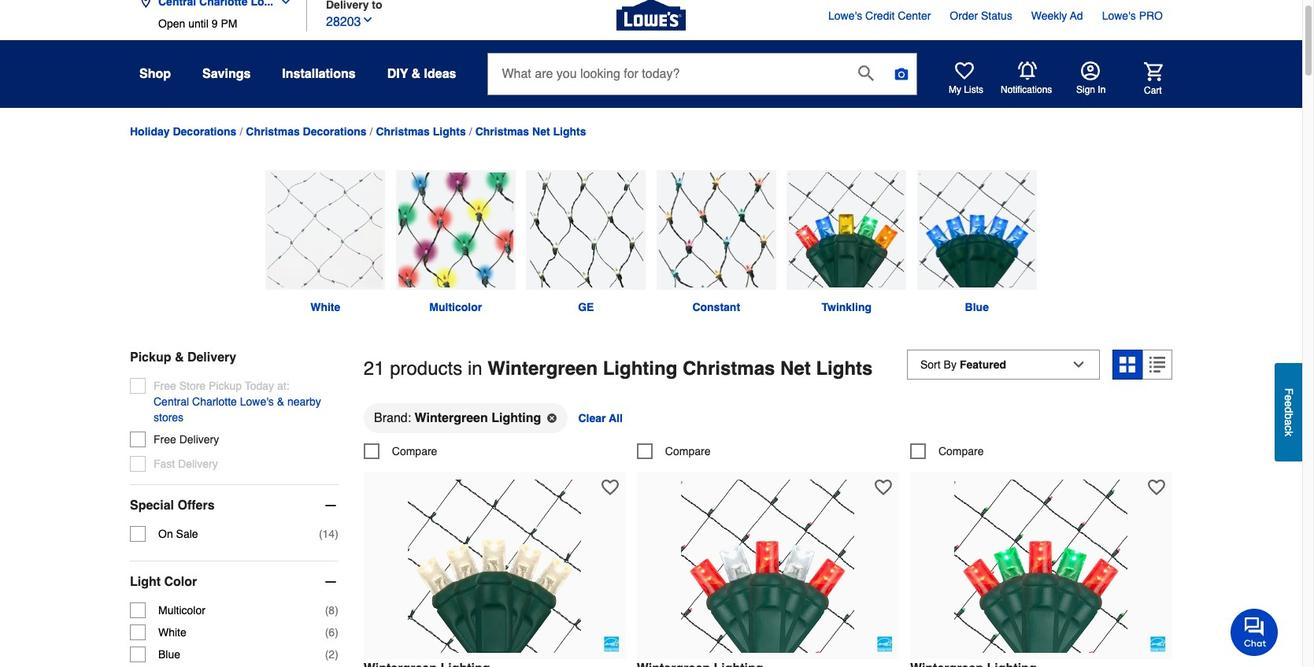 Task type: locate. For each thing, give the bounding box(es) containing it.
my lists link
[[949, 61, 984, 96]]

2 compare from the left
[[665, 445, 711, 457]]

f e e d b a c k
[[1283, 388, 1296, 437]]

1 / from the left
[[240, 125, 243, 138]]

minus image for special offers
[[323, 498, 339, 513]]

1 horizontal spatial compare
[[665, 445, 711, 457]]

twinkling
[[822, 301, 872, 313]]

compare inside 5006194387 element
[[939, 445, 984, 457]]

0 horizontal spatial decorations
[[173, 125, 237, 138]]

pickup up central
[[130, 350, 171, 365]]

energy star qualified image
[[877, 636, 893, 652]]

0 horizontal spatial /
[[240, 125, 243, 138]]

order status
[[950, 9, 1013, 22]]

1 vertical spatial wintergreen
[[415, 411, 488, 425]]

ge link
[[521, 170, 651, 315]]

4 ) from the top
[[335, 648, 339, 661]]

list view image
[[1150, 357, 1166, 372]]

) up 8
[[335, 528, 339, 540]]

1 vertical spatial free
[[154, 433, 176, 446]]

1 vertical spatial pickup
[[209, 380, 242, 392]]

free for free delivery
[[154, 433, 176, 446]]

on sale
[[158, 528, 198, 540]]

21 products in wintergreen lighting christmas net lights
[[364, 357, 873, 380]]

open
[[158, 17, 185, 30]]

2 ) from the top
[[335, 604, 339, 617]]

c
[[1283, 426, 1296, 431]]

( 6 )
[[325, 626, 339, 639]]

christmas net lights brand ge image
[[526, 170, 646, 290]]

0 vertical spatial blue
[[965, 301, 989, 313]]

lighting up all
[[603, 357, 678, 380]]

ge
[[578, 301, 594, 313]]

color
[[164, 575, 197, 589]]

0 horizontal spatial &
[[175, 350, 184, 365]]

& down at:
[[277, 395, 284, 408]]

) up ( 6 )
[[335, 604, 339, 617]]

notifications
[[1001, 84, 1053, 95]]

28203
[[326, 15, 361, 29]]

lights
[[433, 125, 466, 138], [553, 125, 586, 138], [816, 357, 873, 380]]

lowe's left the "pro"
[[1102, 9, 1136, 22]]

1 minus image from the top
[[323, 498, 339, 513]]

compare for 5006194387 element
[[939, 445, 984, 457]]

1 horizontal spatial blue
[[965, 301, 989, 313]]

) for ( 8 )
[[335, 604, 339, 617]]

) for ( 6 )
[[335, 626, 339, 639]]

/ right holiday decorations link
[[240, 125, 243, 138]]

holiday decorations / christmas decorations / christmas lights / christmas net lights
[[130, 125, 586, 138]]

chevron down image
[[361, 13, 374, 26]]

decorations down installations button
[[303, 125, 367, 138]]

a
[[1283, 419, 1296, 426]]

pm
[[221, 17, 237, 30]]

&
[[412, 67, 421, 81], [175, 350, 184, 365], [277, 395, 284, 408]]

minus image up 8
[[323, 574, 339, 590]]

1 vertical spatial white
[[158, 626, 187, 639]]

wintergreen
[[488, 357, 598, 380], [415, 411, 488, 425]]

2 wintergreen lighting 5mm led christmas lights 100 4-ft x 6-ft constant multicolor christmas net lights energy star image from the left
[[955, 479, 1128, 653]]

lowe's inside lowe's pro link
[[1102, 9, 1136, 22]]

1 compare from the left
[[392, 445, 437, 457]]

white down color
[[158, 626, 187, 639]]

delivery up fast delivery
[[179, 433, 219, 446]]

/ right the "christmas lights" link
[[469, 125, 472, 138]]

e up b
[[1283, 401, 1296, 407]]

multicolor
[[429, 301, 482, 313], [158, 604, 205, 617]]

2 horizontal spatial &
[[412, 67, 421, 81]]

2 vertical spatial delivery
[[178, 457, 218, 470]]

wintergreen lighting 5mm led christmas lights 100 4-ft x 6-ft constant white christmas net lights energy star image
[[408, 479, 582, 653]]

& right diy on the left of the page
[[412, 67, 421, 81]]

0 vertical spatial minus image
[[323, 498, 339, 513]]

1 vertical spatial minus image
[[323, 574, 339, 590]]

free up central
[[154, 380, 176, 392]]

1 horizontal spatial net
[[781, 357, 811, 380]]

2 minus image from the top
[[323, 574, 339, 590]]

2 vertical spatial &
[[277, 395, 284, 408]]

1 horizontal spatial energy star qualified image
[[1151, 636, 1166, 652]]

energy star qualified image
[[604, 636, 620, 652], [1151, 636, 1166, 652]]

christmas lights link
[[376, 125, 466, 138]]

wintergreen up the close circle filled image
[[488, 357, 598, 380]]

blue inside 'link'
[[965, 301, 989, 313]]

1 decorations from the left
[[173, 125, 237, 138]]

1 wintergreen lighting 5mm led christmas lights 100 4-ft x 6-ft constant multicolor christmas net lights energy star image from the left
[[682, 479, 855, 653]]

) for ( 14 )
[[335, 528, 339, 540]]

) up ( 2 )
[[335, 626, 339, 639]]

/ left the "christmas lights" link
[[370, 125, 373, 138]]

& for pickup
[[175, 350, 184, 365]]

1 horizontal spatial heart outline image
[[1148, 479, 1166, 496]]

0 horizontal spatial lowe's
[[240, 395, 274, 408]]

1 vertical spatial blue
[[158, 648, 180, 661]]

1 horizontal spatial pickup
[[209, 380, 242, 392]]

decorations
[[173, 125, 237, 138], [303, 125, 367, 138]]

lighting
[[603, 357, 678, 380], [492, 411, 541, 425]]

3 ) from the top
[[335, 626, 339, 639]]

minus image inside light color button
[[323, 574, 339, 590]]

heart outline image
[[602, 479, 619, 496], [1148, 479, 1166, 496]]

light color
[[130, 575, 197, 589]]

2 horizontal spatial /
[[469, 125, 472, 138]]

multicolor down color
[[158, 604, 205, 617]]

constant link
[[651, 170, 782, 315]]

weekly
[[1032, 9, 1067, 22]]

lowe's inside central charlotte lowe's & nearby stores
[[240, 395, 274, 408]]

2 free from the top
[[154, 433, 176, 446]]

installations button
[[282, 60, 356, 88]]

1 vertical spatial delivery
[[179, 433, 219, 446]]

/
[[240, 125, 243, 138], [370, 125, 373, 138], [469, 125, 472, 138]]

2 horizontal spatial compare
[[939, 445, 984, 457]]

chevron down image
[[273, 0, 292, 8]]

christmas
[[246, 125, 300, 138], [376, 125, 430, 138], [475, 125, 529, 138], [683, 357, 775, 380]]

products
[[390, 357, 462, 380]]

delivery
[[187, 350, 236, 365], [179, 433, 219, 446], [178, 457, 218, 470]]

ideas
[[424, 67, 456, 81]]

wintergreen down in
[[415, 411, 488, 425]]

multicolor up in
[[429, 301, 482, 313]]

0 horizontal spatial energy star qualified image
[[604, 636, 620, 652]]

lighting left the close circle filled image
[[492, 411, 541, 425]]

e
[[1283, 395, 1296, 401], [1283, 401, 1296, 407]]

location image
[[139, 0, 152, 8]]

all
[[609, 412, 623, 424]]

wintergreen lighting5mm led christmas lights 100 4-ft x 6-ft constant multicolor christmas net lights energy star element
[[637, 471, 899, 659], [910, 471, 1173, 659]]

0 horizontal spatial wintergreen lighting 5mm led christmas lights 100 4-ft x 6-ft constant multicolor christmas net lights energy star image
[[682, 479, 855, 653]]

pickup up charlotte
[[209, 380, 242, 392]]

sale
[[176, 528, 198, 540]]

lights for decorations
[[433, 125, 466, 138]]

1 horizontal spatial white
[[310, 301, 340, 313]]

0 horizontal spatial net
[[532, 125, 550, 138]]

blue
[[965, 301, 989, 313], [158, 648, 180, 661]]

fast delivery
[[154, 457, 218, 470]]

& inside button
[[412, 67, 421, 81]]

christmas net lights light color white image
[[266, 170, 385, 290]]

& up store
[[175, 350, 184, 365]]

compare
[[392, 445, 437, 457], [665, 445, 711, 457], [939, 445, 984, 457]]

white
[[310, 301, 340, 313], [158, 626, 187, 639]]

holiday decorations link
[[130, 125, 237, 138]]

white link
[[260, 170, 391, 315]]

0 horizontal spatial heart outline image
[[602, 479, 619, 496]]

blue link
[[912, 170, 1042, 315]]

sign
[[1077, 84, 1096, 95]]

0 horizontal spatial wintergreen lighting5mm led christmas lights 100 4-ft x 6-ft constant multicolor christmas net lights energy star element
[[637, 471, 899, 659]]

delivery down free delivery
[[178, 457, 218, 470]]

1 vertical spatial lighting
[[492, 411, 541, 425]]

list box
[[364, 402, 1173, 443]]

compare inside 5006194403 element
[[392, 445, 437, 457]]

1 energy star qualified image from the left
[[604, 636, 620, 652]]

holiday
[[130, 125, 170, 138]]

free down stores
[[154, 433, 176, 446]]

2 decorations from the left
[[303, 125, 367, 138]]

2 e from the top
[[1283, 401, 1296, 407]]

lowe's down today
[[240, 395, 274, 408]]

1 horizontal spatial lowe's
[[829, 9, 863, 22]]

diy & ideas button
[[387, 60, 456, 88]]

lowe's home improvement cart image
[[1144, 62, 1163, 81]]

minus image
[[323, 498, 339, 513], [323, 574, 339, 590]]

wintergreen lighting5mm led christmas lights 100 4-ft x 6-ft constant white christmas net lights energy star element
[[364, 471, 626, 659]]

3 / from the left
[[469, 125, 472, 138]]

camera image
[[894, 66, 910, 82]]

(
[[319, 528, 323, 540], [325, 604, 329, 617], [325, 626, 329, 639], [325, 648, 329, 661]]

9
[[212, 17, 218, 30]]

blue down 'light color' at the left bottom of the page
[[158, 648, 180, 661]]

0 vertical spatial net
[[532, 125, 550, 138]]

white down christmas net lights light color white image
[[310, 301, 340, 313]]

1 e from the top
[[1283, 395, 1296, 401]]

) down ( 6 )
[[335, 648, 339, 661]]

2 horizontal spatial lights
[[816, 357, 873, 380]]

free
[[154, 380, 176, 392], [154, 433, 176, 446]]

1 vertical spatial multicolor
[[158, 604, 205, 617]]

decorations right "holiday" in the top left of the page
[[173, 125, 237, 138]]

lowe's pro
[[1102, 9, 1163, 22]]

minus image inside special offers button
[[323, 498, 339, 513]]

1 horizontal spatial lighting
[[603, 357, 678, 380]]

& inside central charlotte lowe's & nearby stores
[[277, 395, 284, 408]]

2 heart outline image from the left
[[1148, 479, 1166, 496]]

0 horizontal spatial lights
[[433, 125, 466, 138]]

compare for 5006194403 element
[[392, 445, 437, 457]]

christmas net lights link
[[475, 125, 586, 138]]

1 horizontal spatial wintergreen lighting 5mm led christmas lights 100 4-ft x 6-ft constant multicolor christmas net lights energy star image
[[955, 479, 1128, 653]]

my
[[949, 84, 962, 95]]

0 vertical spatial &
[[412, 67, 421, 81]]

0 horizontal spatial compare
[[392, 445, 437, 457]]

1 horizontal spatial multicolor
[[429, 301, 482, 313]]

e up d
[[1283, 395, 1296, 401]]

wintergreen lighting 5mm led christmas lights 100 4-ft x 6-ft constant multicolor christmas net lights energy star image
[[682, 479, 855, 653], [955, 479, 1128, 653]]

None search field
[[488, 53, 918, 109]]

1 horizontal spatial wintergreen lighting5mm led christmas lights 100 4-ft x 6-ft constant multicolor christmas net lights energy star element
[[910, 471, 1173, 659]]

0 horizontal spatial lighting
[[492, 411, 541, 425]]

blue down 'christmas net lights light color blue' image
[[965, 301, 989, 313]]

in
[[468, 357, 482, 380]]

lowe's inside lowe's credit center link
[[829, 9, 863, 22]]

special offers button
[[130, 485, 339, 526]]

1 ) from the top
[[335, 528, 339, 540]]

( for 6
[[325, 626, 329, 639]]

28203 button
[[326, 11, 374, 31]]

heart outline image
[[875, 479, 892, 496]]

)
[[335, 528, 339, 540], [335, 604, 339, 617], [335, 626, 339, 639], [335, 648, 339, 661]]

3 compare from the left
[[939, 445, 984, 457]]

0 vertical spatial pickup
[[130, 350, 171, 365]]

0 vertical spatial white
[[310, 301, 340, 313]]

( 8 )
[[325, 604, 339, 617]]

1 horizontal spatial /
[[370, 125, 373, 138]]

lists
[[964, 84, 984, 95]]

0 vertical spatial free
[[154, 380, 176, 392]]

minus image up 14
[[323, 498, 339, 513]]

1 horizontal spatial decorations
[[303, 125, 367, 138]]

1 horizontal spatial &
[[277, 395, 284, 408]]

1 free from the top
[[154, 380, 176, 392]]

1 vertical spatial &
[[175, 350, 184, 365]]

2 horizontal spatial lowe's
[[1102, 9, 1136, 22]]

credit
[[866, 9, 895, 22]]

d
[[1283, 407, 1296, 413]]

lowe's for lowe's credit center
[[829, 9, 863, 22]]

1 wintergreen lighting5mm led christmas lights 100 4-ft x 6-ft constant multicolor christmas net lights energy star element from the left
[[637, 471, 899, 659]]

lowe's left 'credit'
[[829, 9, 863, 22]]

2 / from the left
[[370, 125, 373, 138]]

delivery up free store pickup today at:
[[187, 350, 236, 365]]

compare inside 5006194147 element
[[665, 445, 711, 457]]

sign in button
[[1077, 61, 1106, 96]]

( 2 )
[[325, 648, 339, 661]]



Task type: describe. For each thing, give the bounding box(es) containing it.
today
[[245, 380, 274, 392]]

charlotte
[[192, 395, 237, 408]]

delivery for fast delivery
[[178, 457, 218, 470]]

1 horizontal spatial lights
[[553, 125, 586, 138]]

stores
[[154, 411, 184, 424]]

christmas net lights light color blue image
[[917, 170, 1037, 290]]

brand: wintergreen lighting
[[374, 411, 541, 425]]

minus image for light color
[[323, 574, 339, 590]]

center
[[898, 9, 931, 22]]

lowe's home improvement lists image
[[955, 61, 974, 80]]

status
[[981, 9, 1013, 22]]

central
[[154, 395, 189, 408]]

& for diy
[[412, 67, 421, 81]]

clear all
[[578, 412, 623, 424]]

f
[[1283, 388, 1296, 395]]

weekly ad link
[[1032, 8, 1083, 24]]

free delivery
[[154, 433, 219, 446]]

( for 14
[[319, 528, 323, 540]]

cart button
[[1122, 62, 1163, 96]]

white inside white link
[[310, 301, 340, 313]]

2 wintergreen lighting5mm led christmas lights 100 4-ft x 6-ft constant multicolor christmas net lights energy star element from the left
[[910, 471, 1173, 659]]

close circle filled image
[[548, 413, 557, 423]]

central charlotte lowe's & nearby stores
[[154, 395, 321, 424]]

christmas net lights light pattern constant image
[[657, 170, 776, 290]]

diy
[[387, 67, 408, 81]]

shop button
[[139, 60, 171, 88]]

14
[[323, 528, 335, 540]]

wintergreen lighting 5mm led christmas lights 100 4-ft x 6-ft constant multicolor christmas net lights energy star image for energy star qualified icon
[[682, 479, 855, 653]]

pickup & delivery
[[130, 350, 236, 365]]

twinkling link
[[782, 170, 912, 315]]

0 horizontal spatial pickup
[[130, 350, 171, 365]]

6
[[329, 626, 335, 639]]

k
[[1283, 431, 1296, 437]]

central charlotte lowe's & nearby stores button
[[154, 394, 339, 425]]

constant
[[693, 301, 740, 313]]

cart
[[1144, 85, 1162, 96]]

fast
[[154, 457, 175, 470]]

chat invite button image
[[1231, 608, 1279, 656]]

multicolor link
[[391, 170, 521, 315]]

special offers
[[130, 498, 215, 513]]

offers
[[178, 498, 215, 513]]

pro
[[1139, 9, 1163, 22]]

0 vertical spatial lighting
[[603, 357, 678, 380]]

weekly ad
[[1032, 9, 1083, 22]]

( for 2
[[325, 648, 329, 661]]

light
[[130, 575, 161, 589]]

lighting inside list box
[[492, 411, 541, 425]]

store
[[179, 380, 206, 392]]

lowe's home improvement logo image
[[617, 0, 686, 49]]

clear
[[578, 412, 606, 424]]

0 vertical spatial multicolor
[[429, 301, 482, 313]]

lowe's credit center link
[[829, 8, 931, 24]]

5006194403 element
[[364, 443, 437, 459]]

0 horizontal spatial blue
[[158, 648, 180, 661]]

0 vertical spatial delivery
[[187, 350, 236, 365]]

0 horizontal spatial multicolor
[[158, 604, 205, 617]]

installations
[[282, 67, 356, 81]]

search image
[[859, 65, 875, 81]]

special
[[130, 498, 174, 513]]

clear all button
[[577, 402, 624, 434]]

2
[[329, 648, 335, 661]]

( 14 )
[[319, 528, 339, 540]]

lowe's pro link
[[1102, 8, 1163, 24]]

nearby
[[287, 395, 321, 408]]

diy & ideas
[[387, 67, 456, 81]]

lowe's credit center
[[829, 9, 931, 22]]

until
[[188, 17, 209, 30]]

christmas net lights light pattern twinkling image
[[787, 170, 907, 290]]

0 horizontal spatial white
[[158, 626, 187, 639]]

order
[[950, 9, 978, 22]]

5006194147 element
[[637, 443, 711, 459]]

5006194387 element
[[910, 443, 984, 459]]

wintergreen lighting 5mm led christmas lights 100 4-ft x 6-ft constant multicolor christmas net lights energy star image for 1st energy star qualified image from the right
[[955, 479, 1128, 653]]

grid view image
[[1120, 357, 1136, 372]]

christmas net lights light color multicolor image
[[396, 170, 516, 290]]

( for 8
[[325, 604, 329, 617]]

21
[[364, 357, 385, 380]]

sign in
[[1077, 84, 1106, 95]]

1 heart outline image from the left
[[602, 479, 619, 496]]

f e e d b a c k button
[[1275, 363, 1303, 462]]

brand:
[[374, 411, 411, 425]]

free for free store pickup today at:
[[154, 380, 176, 392]]

christmas decorations link
[[246, 125, 367, 138]]

lowe's home improvement notification center image
[[1018, 61, 1037, 80]]

lights for lighting
[[816, 357, 873, 380]]

lowe's home improvement account image
[[1081, 61, 1100, 80]]

8
[[329, 604, 335, 617]]

Search Query text field
[[489, 54, 846, 95]]

lowe's for lowe's pro
[[1102, 9, 1136, 22]]

0 vertical spatial wintergreen
[[488, 357, 598, 380]]

my lists
[[949, 84, 984, 95]]

in
[[1098, 84, 1106, 95]]

free store pickup today at:
[[154, 380, 289, 392]]

1 vertical spatial net
[[781, 357, 811, 380]]

at:
[[277, 380, 289, 392]]

on
[[158, 528, 173, 540]]

order status link
[[950, 8, 1013, 24]]

open until 9 pm
[[158, 17, 237, 30]]

light color button
[[130, 561, 339, 602]]

b
[[1283, 413, 1296, 419]]

shop
[[139, 67, 171, 81]]

savings button
[[202, 60, 251, 88]]

wintergreen inside list box
[[415, 411, 488, 425]]

ad
[[1070, 9, 1083, 22]]

list box containing brand:
[[364, 402, 1173, 443]]

2 energy star qualified image from the left
[[1151, 636, 1166, 652]]

compare for 5006194147 element
[[665, 445, 711, 457]]

) for ( 2 )
[[335, 648, 339, 661]]

net inside holiday decorations / christmas decorations / christmas lights / christmas net lights
[[532, 125, 550, 138]]

delivery for free delivery
[[179, 433, 219, 446]]



Task type: vqa. For each thing, say whether or not it's contained in the screenshot.
Hot Tubs, Spas & Components
no



